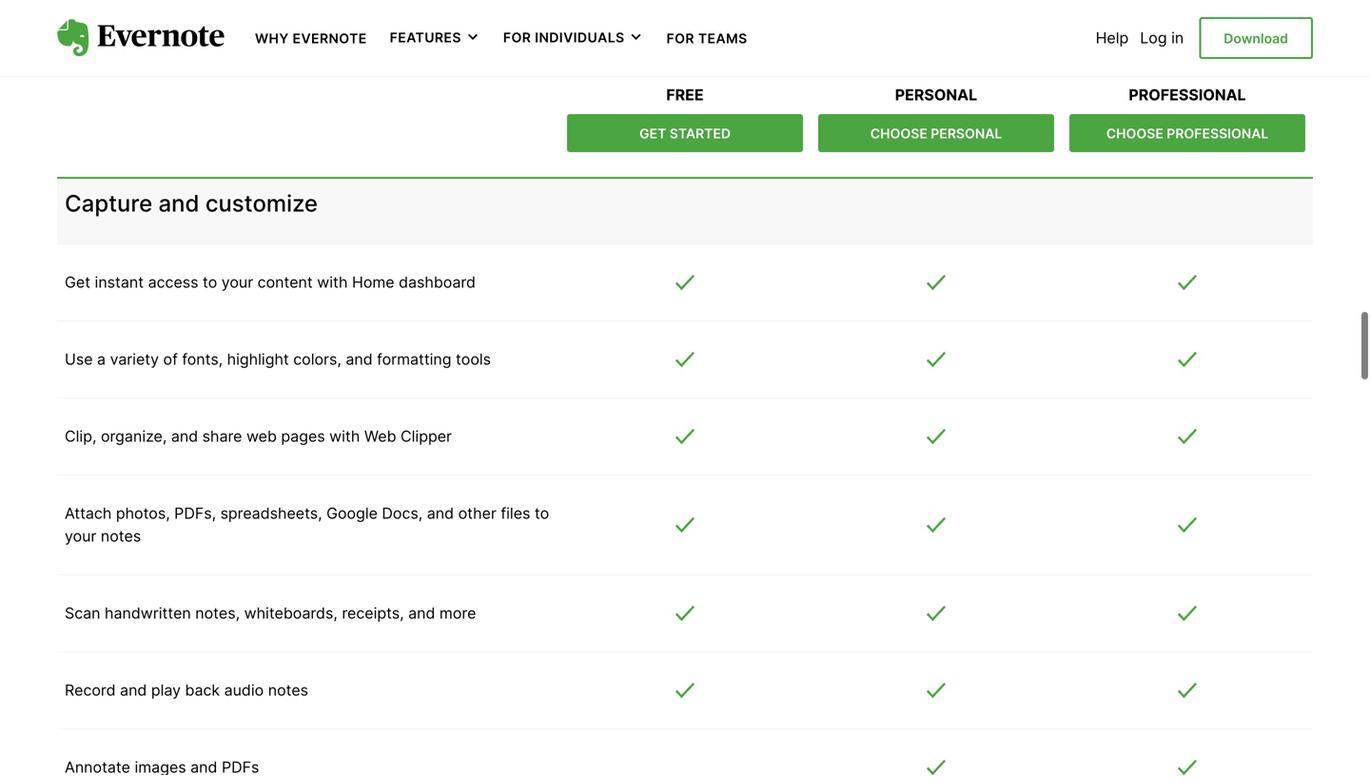 Task type: vqa. For each thing, say whether or not it's contained in the screenshot.
1st unlimited devices
no



Task type: describe. For each thing, give the bounding box(es) containing it.
0 vertical spatial professional
[[1129, 86, 1246, 104]]

log in link
[[1140, 29, 1184, 47]]

spreadsheets,
[[220, 504, 322, 523]]

files
[[501, 504, 530, 523]]

google
[[326, 504, 378, 523]]

photos,
[[116, 504, 170, 523]]

free
[[666, 86, 704, 104]]

tools
[[456, 350, 491, 369]]

customize
[[205, 189, 318, 217]]

choose personal link
[[818, 114, 1054, 152]]

capture
[[65, 189, 152, 217]]

geographic
[[277, 38, 359, 57]]

for individuals button
[[503, 29, 644, 47]]

attach
[[65, 504, 112, 523]]

for teams
[[667, 30, 747, 47]]

highlight
[[227, 350, 289, 369]]

log in
[[1140, 29, 1184, 47]]

and right colors,
[[346, 350, 373, 369]]

dashboard
[[399, 273, 476, 292]]

whiteboards,
[[244, 604, 338, 623]]

features button
[[390, 29, 480, 47]]

other
[[458, 504, 496, 523]]

web
[[246, 427, 277, 446]]

search
[[363, 38, 411, 57]]

get started link
[[567, 114, 803, 152]]

choose professional link
[[1069, 114, 1305, 152]]

a
[[97, 350, 106, 369]]

get for get instant access to your content with home dashboard
[[65, 273, 90, 292]]

0 horizontal spatial content
[[100, 38, 155, 57]]

record
[[65, 681, 116, 700]]

and left play
[[120, 681, 147, 700]]

find content by location with geographic search
[[65, 38, 411, 57]]

capture and customize
[[65, 189, 318, 217]]

receipts,
[[342, 604, 404, 623]]

use a variety of fonts, highlight colors, and formatting tools
[[65, 350, 491, 369]]

for for for individuals
[[503, 30, 531, 46]]

pdfs,
[[174, 504, 216, 523]]

and inside "attach photos, pdfs, spreadsheets, google docs, and other files to your notes"
[[427, 504, 454, 523]]

why evernote
[[255, 30, 367, 47]]

get for get started
[[639, 126, 666, 142]]

web
[[364, 427, 396, 446]]

play
[[151, 681, 181, 700]]

0 vertical spatial with
[[242, 38, 273, 57]]

home
[[352, 273, 394, 292]]

0 vertical spatial personal
[[895, 86, 977, 104]]

location
[[181, 38, 238, 57]]

attach photos, pdfs, spreadsheets, google docs, and other files to your notes
[[65, 504, 549, 546]]

log
[[1140, 29, 1167, 47]]

use
[[65, 350, 93, 369]]

instant
[[95, 273, 144, 292]]

variety
[[110, 350, 159, 369]]

1 horizontal spatial notes
[[268, 681, 308, 700]]

clipper
[[401, 427, 452, 446]]

1 horizontal spatial content
[[258, 273, 313, 292]]

individuals
[[535, 30, 625, 46]]

of
[[163, 350, 178, 369]]

docs,
[[382, 504, 423, 523]]

evernote logo image
[[57, 19, 225, 57]]



Task type: locate. For each thing, give the bounding box(es) containing it.
0 horizontal spatial get
[[65, 273, 90, 292]]

2 vertical spatial with
[[329, 427, 360, 446]]

1 horizontal spatial for
[[667, 30, 694, 47]]

notes,
[[195, 604, 240, 623]]

pages
[[281, 427, 325, 446]]

your right access
[[221, 273, 253, 292]]

0 horizontal spatial choose
[[870, 126, 927, 142]]

choose
[[870, 126, 927, 142], [1106, 126, 1163, 142]]

and
[[158, 189, 199, 217], [346, 350, 373, 369], [171, 427, 198, 446], [427, 504, 454, 523], [408, 604, 435, 623], [120, 681, 147, 700]]

share
[[202, 427, 242, 446]]

choose for personal
[[870, 126, 927, 142]]

0 horizontal spatial notes
[[101, 527, 141, 546]]

for inside "button"
[[503, 30, 531, 46]]

in
[[1171, 29, 1184, 47]]

and left share
[[171, 427, 198, 446]]

more
[[439, 604, 476, 623]]

for
[[503, 30, 531, 46], [667, 30, 694, 47]]

organize,
[[101, 427, 167, 446]]

notes right audio
[[268, 681, 308, 700]]

for left individuals
[[503, 30, 531, 46]]

audio
[[224, 681, 264, 700]]

1 vertical spatial to
[[535, 504, 549, 523]]

with left web
[[329, 427, 360, 446]]

1 vertical spatial personal
[[931, 126, 1002, 142]]

access
[[148, 273, 198, 292]]

features
[[390, 30, 461, 46]]

and left more at left bottom
[[408, 604, 435, 623]]

0 vertical spatial to
[[203, 273, 217, 292]]

with
[[242, 38, 273, 57], [317, 273, 348, 292], [329, 427, 360, 446]]

notes
[[101, 527, 141, 546], [268, 681, 308, 700]]

choose for professional
[[1106, 126, 1163, 142]]

your
[[221, 273, 253, 292], [65, 527, 96, 546]]

1 vertical spatial your
[[65, 527, 96, 546]]

why evernote link
[[255, 29, 367, 47]]

clip,
[[65, 427, 97, 446]]

content left by
[[100, 38, 155, 57]]

1 horizontal spatial your
[[221, 273, 253, 292]]

clip, organize, and share web pages with web clipper
[[65, 427, 452, 446]]

1 vertical spatial get
[[65, 273, 90, 292]]

notes inside "attach photos, pdfs, spreadsheets, google docs, and other files to your notes"
[[101, 527, 141, 546]]

2 choose from the left
[[1106, 126, 1163, 142]]

for for for teams
[[667, 30, 694, 47]]

get started
[[639, 126, 731, 142]]

to inside "attach photos, pdfs, spreadsheets, google docs, and other files to your notes"
[[535, 504, 549, 523]]

get
[[639, 126, 666, 142], [65, 273, 90, 292]]

help
[[1096, 29, 1129, 47]]

0 horizontal spatial your
[[65, 527, 96, 546]]

fonts,
[[182, 350, 223, 369]]

with right "location"
[[242, 38, 273, 57]]

1 vertical spatial with
[[317, 273, 348, 292]]

for individuals
[[503, 30, 625, 46]]

personal
[[895, 86, 977, 104], [931, 126, 1002, 142]]

formatting
[[377, 350, 451, 369]]

get left instant on the left
[[65, 273, 90, 292]]

0 vertical spatial content
[[100, 38, 155, 57]]

0 horizontal spatial to
[[203, 273, 217, 292]]

colors,
[[293, 350, 341, 369]]

for left teams
[[667, 30, 694, 47]]

get instant access to your content with home dashboard
[[65, 273, 476, 292]]

evernote
[[293, 30, 367, 47]]

scan
[[65, 604, 100, 623]]

started
[[670, 126, 731, 142]]

with for content
[[317, 273, 348, 292]]

and right capture
[[158, 189, 199, 217]]

record and play back audio notes
[[65, 681, 308, 700]]

get left the started
[[639, 126, 666, 142]]

download link
[[1199, 17, 1313, 59]]

to right access
[[203, 273, 217, 292]]

notes down photos,
[[101, 527, 141, 546]]

1 horizontal spatial choose
[[1106, 126, 1163, 142]]

and left "other"
[[427, 504, 454, 523]]

1 vertical spatial notes
[[268, 681, 308, 700]]

back
[[185, 681, 220, 700]]

0 vertical spatial your
[[221, 273, 253, 292]]

1 horizontal spatial to
[[535, 504, 549, 523]]

teams
[[698, 30, 747, 47]]

professional
[[1129, 86, 1246, 104], [1167, 126, 1268, 142]]

content up use a variety of fonts, highlight colors, and formatting tools
[[258, 273, 313, 292]]

1 vertical spatial content
[[258, 273, 313, 292]]

to
[[203, 273, 217, 292], [535, 504, 549, 523]]

0 vertical spatial notes
[[101, 527, 141, 546]]

find
[[65, 38, 96, 57]]

choose personal
[[870, 126, 1002, 142]]

content
[[100, 38, 155, 57], [258, 273, 313, 292]]

help link
[[1096, 29, 1129, 47]]

with for pages
[[329, 427, 360, 446]]

by
[[159, 38, 177, 57]]

scan handwritten notes, whiteboards, receipts, and more
[[65, 604, 476, 623]]

to right files
[[535, 504, 549, 523]]

for teams link
[[667, 29, 747, 47]]

1 vertical spatial professional
[[1167, 126, 1268, 142]]

choose professional
[[1106, 126, 1268, 142]]

download
[[1224, 30, 1288, 47]]

handwritten
[[105, 604, 191, 623]]

your down attach
[[65, 527, 96, 546]]

0 vertical spatial get
[[639, 126, 666, 142]]

1 choose from the left
[[870, 126, 927, 142]]

why
[[255, 30, 289, 47]]

0 horizontal spatial for
[[503, 30, 531, 46]]

1 horizontal spatial get
[[639, 126, 666, 142]]

with left the home
[[317, 273, 348, 292]]

your inside "attach photos, pdfs, spreadsheets, google docs, and other files to your notes"
[[65, 527, 96, 546]]



